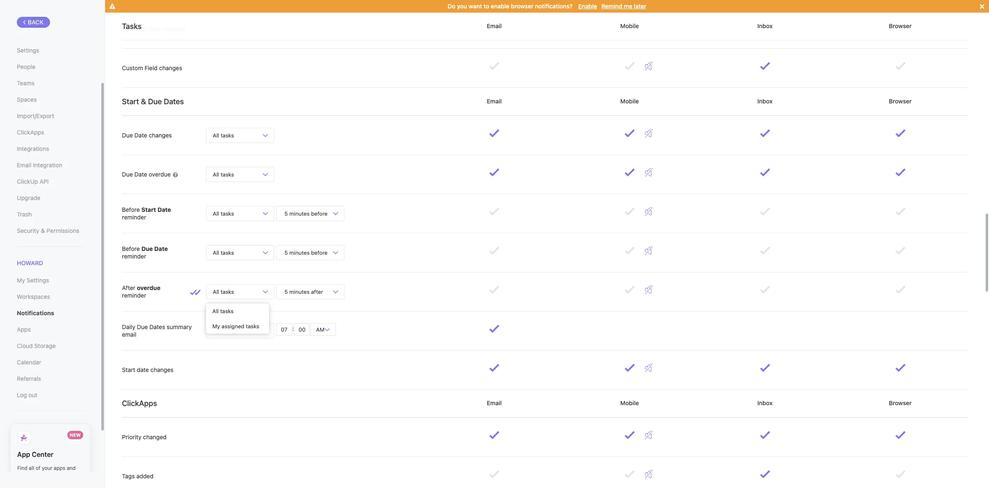 Task type: locate. For each thing, give the bounding box(es) containing it.
& right security
[[41, 227, 45, 234]]

changes right date
[[151, 366, 174, 374]]

changes right field
[[159, 64, 182, 71]]

1 horizontal spatial clickapps
[[122, 399, 157, 408]]

before down due date overdue
[[122, 206, 140, 213]]

due
[[148, 97, 162, 106], [122, 132, 133, 139], [122, 171, 133, 178], [141, 245, 153, 252], [137, 323, 148, 331]]

start inside before start date reminder
[[141, 206, 156, 213]]

1 vertical spatial overdue
[[137, 284, 161, 291]]

2 vertical spatial start
[[122, 366, 135, 374]]

howard
[[17, 260, 43, 267]]

minutes for due date
[[290, 249, 310, 256]]

reminder
[[122, 214, 146, 221], [122, 253, 146, 260], [122, 292, 146, 299]]

3 mobile from the top
[[619, 400, 641, 407]]

2 off image from the top
[[646, 168, 653, 177]]

5 minutes before for start date
[[283, 210, 329, 217]]

cloud storage link
[[17, 339, 84, 354]]

referrals link
[[17, 372, 84, 386]]

1 minutes from the top
[[290, 210, 310, 217]]

overdue right after
[[137, 284, 161, 291]]

2 before from the top
[[311, 249, 328, 256]]

before down before start date reminder
[[122, 245, 140, 252]]

2 reminder from the top
[[122, 253, 146, 260]]

2 vertical spatial mobile
[[619, 400, 641, 407]]

1 horizontal spatial &
[[141, 97, 146, 106]]

2 browser from the top
[[888, 98, 914, 105]]

2 inbox from the top
[[756, 98, 775, 105]]

all tasks
[[213, 132, 234, 139], [213, 171, 234, 178], [213, 210, 234, 217], [213, 249, 234, 256], [213, 288, 234, 295], [212, 308, 234, 315]]

1 mobile from the top
[[619, 22, 641, 29]]

reminder inside after overdue reminder
[[122, 292, 146, 299]]

1 5 from the top
[[285, 210, 288, 217]]

dates down custom field changes
[[164, 97, 184, 106]]

before for before due date reminder
[[122, 245, 140, 252]]

start for date
[[122, 366, 135, 374]]

0 vertical spatial reminder
[[122, 214, 146, 221]]

app down and
[[73, 473, 83, 479]]

start left date
[[122, 366, 135, 374]]

email
[[122, 331, 136, 338]]

1 vertical spatial browser
[[888, 98, 914, 105]]

0 vertical spatial minutes
[[290, 210, 310, 217]]

0 vertical spatial 5 minutes before
[[283, 210, 329, 217]]

teams link
[[17, 76, 84, 90]]

0 vertical spatial changes
[[159, 64, 182, 71]]

inbox for clickapps
[[756, 400, 775, 407]]

1 vertical spatial mobile
[[619, 98, 641, 105]]

1 vertical spatial before
[[122, 245, 140, 252]]

1 vertical spatial dates
[[149, 323, 165, 331]]

0 vertical spatial clickapps
[[17, 129, 44, 136]]

2 5 minutes before from the top
[[283, 249, 329, 256]]

tags added
[[122, 473, 154, 480]]

1 vertical spatial changes
[[149, 132, 172, 139]]

1 vertical spatial start
[[141, 206, 156, 213]]

before for due date
[[311, 249, 328, 256]]

:
[[292, 325, 294, 333]]

1 vertical spatial app
[[73, 473, 83, 479]]

changes for custom field changes
[[159, 64, 182, 71]]

overdue
[[149, 171, 171, 178], [137, 284, 161, 291]]

0 vertical spatial mobile
[[619, 22, 641, 29]]

1 off image from the top
[[646, 62, 653, 70]]

0 vertical spatial &
[[141, 97, 146, 106]]

1 vertical spatial settings
[[27, 277, 49, 284]]

email for clickapps
[[485, 400, 504, 407]]

0 vertical spatial start
[[122, 97, 139, 106]]

reminder inside before start date reminder
[[122, 214, 146, 221]]

1 browser from the top
[[888, 22, 914, 29]]

after
[[311, 288, 323, 295]]

2 vertical spatial changes
[[151, 366, 174, 374]]

do
[[448, 3, 456, 10]]

date down due date overdue
[[158, 206, 171, 213]]

0 horizontal spatial &
[[41, 227, 45, 234]]

spaces
[[17, 96, 37, 103]]

of
[[36, 465, 40, 472]]

1 vertical spatial inbox
[[756, 98, 775, 105]]

app up find
[[17, 451, 30, 459]]

2 vertical spatial minutes
[[290, 288, 310, 295]]

1 vertical spatial clickapps
[[122, 399, 157, 408]]

1 vertical spatial 5
[[285, 249, 288, 256]]

reminder up the before due date reminder on the bottom
[[122, 214, 146, 221]]

browser
[[511, 3, 534, 10]]

custom
[[122, 64, 143, 71]]

my
[[17, 277, 25, 284], [212, 323, 220, 330], [213, 328, 221, 334]]

daily
[[122, 323, 135, 331]]

date inside before start date reminder
[[158, 206, 171, 213]]

date
[[137, 366, 149, 374]]

2 minutes from the top
[[290, 249, 310, 256]]

reminder inside the before due date reminder
[[122, 253, 146, 260]]

settings up 'workspaces'
[[27, 277, 49, 284]]

start down custom
[[122, 97, 139, 106]]

0 vertical spatial before
[[311, 210, 328, 217]]

clickapps down date
[[122, 399, 157, 408]]

& up due date changes
[[141, 97, 146, 106]]

find
[[17, 465, 27, 472]]

security & permissions link
[[17, 224, 84, 238]]

overdue inside after overdue reminder
[[137, 284, 161, 291]]

clickup api
[[17, 178, 49, 185]]

1 vertical spatial reminder
[[122, 253, 146, 260]]

0 vertical spatial 5
[[285, 210, 288, 217]]

log
[[17, 392, 27, 399]]

start down due date overdue
[[141, 206, 156, 213]]

2 vertical spatial reminder
[[122, 292, 146, 299]]

before
[[311, 210, 328, 217], [311, 249, 328, 256]]

2 vertical spatial inbox
[[756, 400, 775, 407]]

changed
[[143, 434, 167, 441]]

tasks
[[122, 22, 142, 31]]

0 horizontal spatial app
[[17, 451, 30, 459]]

after
[[122, 284, 135, 291]]

1 inbox from the top
[[756, 22, 775, 29]]

app
[[17, 451, 30, 459], [73, 473, 83, 479]]

upgrade link
[[17, 191, 84, 205]]

1 vertical spatial minutes
[[290, 249, 310, 256]]

my assigned tasks
[[212, 323, 259, 330], [213, 328, 260, 334]]

4 off image from the top
[[646, 431, 653, 440]]

me
[[624, 3, 633, 10]]

5 minutes before
[[283, 210, 329, 217], [283, 249, 329, 256]]

mobile
[[619, 22, 641, 29], [619, 98, 641, 105], [619, 400, 641, 407]]

settings up people
[[17, 47, 39, 54]]

2 before from the top
[[122, 245, 140, 252]]

3 off image from the top
[[646, 207, 653, 216]]

dates left summary on the left of the page
[[149, 323, 165, 331]]

my settings
[[17, 277, 49, 284]]

changes for due date changes
[[149, 132, 172, 139]]

minutes
[[290, 210, 310, 217], [290, 249, 310, 256], [290, 288, 310, 295]]

2 mobile from the top
[[619, 98, 641, 105]]

integration
[[33, 162, 62, 169]]

teams
[[17, 80, 35, 87]]

None text field
[[294, 324, 310, 336]]

due inside the daily due dates summary email
[[137, 323, 148, 331]]

priority changed
[[122, 434, 167, 441]]

changes
[[159, 64, 182, 71], [149, 132, 172, 139], [151, 366, 174, 374]]

log out
[[17, 392, 37, 399]]

date down before start date reminder
[[154, 245, 168, 252]]

enable
[[491, 3, 510, 10]]

cloud
[[17, 343, 33, 350]]

daily due dates summary email
[[122, 323, 192, 338]]

2 vertical spatial 5
[[285, 288, 288, 295]]

summary
[[167, 323, 192, 331]]

out
[[28, 392, 37, 399]]

item
[[149, 25, 161, 32]]

checklist
[[122, 25, 147, 32]]

1 before from the top
[[122, 206, 140, 213]]

1 reminder from the top
[[122, 214, 146, 221]]

off image
[[646, 23, 653, 31], [646, 129, 653, 138], [646, 247, 653, 255], [646, 286, 653, 294], [646, 364, 653, 372], [646, 470, 653, 479]]

off image
[[646, 62, 653, 70], [646, 168, 653, 177], [646, 207, 653, 216], [646, 431, 653, 440]]

start for &
[[122, 97, 139, 106]]

1 horizontal spatial app
[[73, 473, 83, 479]]

0 vertical spatial before
[[122, 206, 140, 213]]

1 vertical spatial before
[[311, 249, 328, 256]]

reminder down after
[[122, 292, 146, 299]]

2 vertical spatial browser
[[888, 400, 914, 407]]

my settings link
[[17, 274, 84, 288]]

overdue down due date changes
[[149, 171, 171, 178]]

integrations
[[17, 145, 49, 152]]

5 for start date
[[285, 210, 288, 217]]

in
[[47, 473, 51, 479]]

1 vertical spatial 5 minutes before
[[283, 249, 329, 256]]

1 5 minutes before from the top
[[283, 210, 329, 217]]

0 vertical spatial inbox
[[756, 22, 775, 29]]

3 5 from the top
[[285, 288, 288, 295]]

changes down the start & due dates
[[149, 132, 172, 139]]

1 before from the top
[[311, 210, 328, 217]]

&
[[141, 97, 146, 106], [41, 227, 45, 234]]

and
[[67, 465, 76, 472]]

3 reminder from the top
[[122, 292, 146, 299]]

1 vertical spatial &
[[41, 227, 45, 234]]

3 browser from the top
[[888, 400, 914, 407]]

reminder up after
[[122, 253, 146, 260]]

5 for due date
[[285, 249, 288, 256]]

None text field
[[276, 324, 292, 336]]

start
[[122, 97, 139, 106], [141, 206, 156, 213], [122, 366, 135, 374]]

0 vertical spatial app
[[17, 451, 30, 459]]

to
[[484, 3, 490, 10]]

assigned
[[222, 323, 244, 330], [222, 328, 245, 334]]

due inside the before due date reminder
[[141, 245, 153, 252]]

before inside before start date reminder
[[122, 206, 140, 213]]

due date changes
[[122, 132, 172, 139]]

0 vertical spatial browser
[[888, 22, 914, 29]]

clickapps up the integrations
[[17, 129, 44, 136]]

2 5 from the top
[[285, 249, 288, 256]]

date down the start & due dates
[[135, 132, 147, 139]]

tasks
[[221, 132, 234, 139], [221, 171, 234, 178], [221, 210, 234, 217], [221, 249, 234, 256], [221, 288, 234, 295], [220, 308, 234, 315], [246, 323, 259, 330], [246, 328, 260, 334]]

before inside the before due date reminder
[[122, 245, 140, 252]]

3 inbox from the top
[[756, 400, 775, 407]]

inbox for tasks
[[756, 22, 775, 29]]



Task type: vqa. For each thing, say whether or not it's contained in the screenshot.
tree
no



Task type: describe. For each thing, give the bounding box(es) containing it.
remind
[[602, 3, 623, 10]]

log out link
[[17, 388, 84, 403]]

notifications
[[17, 310, 54, 317]]

dates inside the daily due dates summary email
[[149, 323, 165, 331]]

upgrade
[[17, 194, 40, 202]]

spaces link
[[17, 93, 84, 107]]

new
[[70, 433, 81, 438]]

changes for start date changes
[[151, 366, 174, 374]]

before start date reminder
[[122, 206, 171, 221]]

want
[[469, 3, 482, 10]]

before for start date
[[311, 210, 328, 217]]

email integration
[[17, 162, 62, 169]]

0 vertical spatial dates
[[164, 97, 184, 106]]

settings link
[[17, 43, 84, 58]]

back link
[[17, 17, 50, 28]]

app inside find all of your apps and integrations in our new app center!
[[73, 473, 83, 479]]

mobile for clickapps
[[619, 400, 641, 407]]

5 off image from the top
[[646, 364, 653, 372]]

3 minutes from the top
[[290, 288, 310, 295]]

before due date reminder
[[122, 245, 168, 260]]

5 minutes before for due date
[[283, 249, 329, 256]]

new
[[62, 473, 72, 479]]

browser for tasks
[[888, 22, 914, 29]]

import/export
[[17, 112, 54, 119]]

1 off image from the top
[[646, 23, 653, 31]]

integrations
[[17, 473, 46, 479]]

due date overdue
[[122, 171, 172, 178]]

clickup
[[17, 178, 38, 185]]

permissions
[[47, 227, 79, 234]]

0 vertical spatial overdue
[[149, 171, 171, 178]]

you
[[457, 3, 467, 10]]

back
[[28, 19, 44, 26]]

minutes for start date
[[290, 210, 310, 217]]

center
[[32, 451, 53, 459]]

inbox for start & due dates
[[756, 98, 775, 105]]

6 off image from the top
[[646, 470, 653, 479]]

custom field changes
[[122, 64, 182, 71]]

our
[[53, 473, 60, 479]]

date inside the before due date reminder
[[154, 245, 168, 252]]

referrals
[[17, 375, 41, 383]]

2 off image from the top
[[646, 129, 653, 138]]

checklist item resolved
[[122, 25, 185, 32]]

clickup api link
[[17, 175, 84, 189]]

later
[[634, 3, 647, 10]]

cloud storage
[[17, 343, 56, 350]]

5 minutes after
[[283, 288, 325, 295]]

apps link
[[17, 323, 84, 337]]

0 vertical spatial settings
[[17, 47, 39, 54]]

email for start & due dates
[[485, 98, 504, 105]]

0 horizontal spatial clickapps
[[17, 129, 44, 136]]

trash link
[[17, 207, 84, 222]]

integrations link
[[17, 142, 84, 156]]

all
[[29, 465, 34, 472]]

apps
[[54, 465, 65, 472]]

clickapps link
[[17, 125, 84, 140]]

3 off image from the top
[[646, 247, 653, 255]]

workspaces link
[[17, 290, 84, 304]]

& for start
[[141, 97, 146, 106]]

start & due dates
[[122, 97, 184, 106]]

calendar link
[[17, 356, 84, 370]]

people link
[[17, 60, 84, 74]]

mobile for start & due dates
[[619, 98, 641, 105]]

am
[[315, 326, 326, 333]]

& for security
[[41, 227, 45, 234]]

email integration link
[[17, 158, 84, 173]]

4 off image from the top
[[646, 286, 653, 294]]

people
[[17, 63, 35, 70]]

browser for start & due dates
[[888, 98, 914, 105]]

import/export link
[[17, 109, 84, 123]]

reminder for due date
[[122, 253, 146, 260]]

security
[[17, 227, 39, 234]]

apps
[[17, 326, 31, 333]]

email for tasks
[[485, 22, 504, 29]]

browser for clickapps
[[888, 400, 914, 407]]

priority
[[122, 434, 141, 441]]

tags
[[122, 473, 135, 480]]

added
[[136, 473, 154, 480]]

start date changes
[[122, 366, 174, 374]]

calendar
[[17, 359, 41, 366]]

storage
[[34, 343, 56, 350]]

center!
[[17, 481, 35, 487]]

notifications link
[[17, 306, 84, 321]]

resolved
[[162, 25, 185, 32]]

mobile for tasks
[[619, 22, 641, 29]]

trash
[[17, 211, 32, 218]]

security & permissions
[[17, 227, 79, 234]]

api
[[40, 178, 49, 185]]

do you want to enable browser notifications? enable remind me later
[[448, 3, 647, 10]]

date up before start date reminder
[[135, 171, 147, 178]]

app center
[[17, 451, 53, 459]]

your
[[42, 465, 52, 472]]

find all of your apps and integrations in our new app center!
[[17, 465, 83, 487]]

field
[[145, 64, 158, 71]]

reminder for start date
[[122, 214, 146, 221]]

before for before start date reminder
[[122, 206, 140, 213]]

enable
[[579, 3, 597, 10]]



